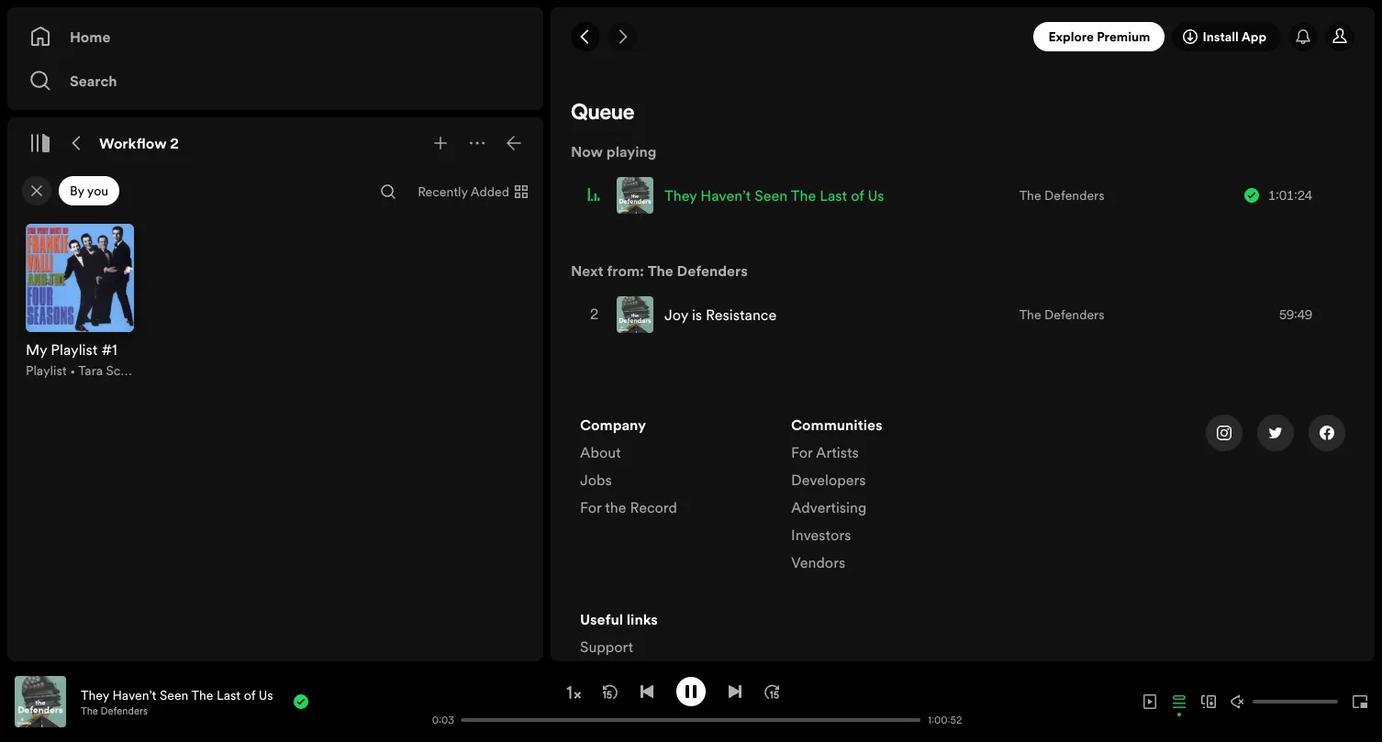 Task type: vqa. For each thing, say whether or not it's contained in the screenshot.
SOUL
no



Task type: describe. For each thing, give the bounding box(es) containing it.
playing
[[607, 141, 657, 162]]

pause image
[[684, 685, 699, 699]]

of for they haven't seen the last of us
[[851, 185, 865, 206]]

now playing: they haven't seen the last of us by the defenders footer
[[15, 677, 418, 728]]

install app link
[[1173, 22, 1282, 51]]

1:01:24
[[1269, 186, 1313, 205]]

list containing company
[[580, 415, 770, 525]]

links
[[627, 610, 658, 630]]

install app
[[1203, 28, 1267, 46]]

for the record link
[[580, 498, 678, 525]]

go forward image
[[615, 29, 630, 44]]

communities for artists developers advertising investors vendors
[[792, 415, 883, 573]]

support link
[[580, 637, 634, 665]]

workflow
[[99, 133, 167, 153]]

player controls element
[[3, 677, 965, 728]]

instagram image
[[1218, 426, 1232, 441]]

skip back 15 seconds image
[[603, 685, 618, 699]]

investors
[[792, 525, 852, 545]]

recently added
[[418, 183, 510, 201]]

home
[[70, 27, 111, 47]]

useful
[[580, 610, 624, 630]]

they haven't seen the last of us
[[665, 185, 885, 206]]

twitter image
[[1269, 426, 1284, 441]]

they haven't seen the last of us cell
[[617, 171, 892, 220]]

search link
[[29, 62, 522, 99]]

the inside cell
[[791, 185, 816, 206]]

59:49
[[1280, 306, 1313, 324]]

by
[[70, 182, 84, 200]]

resistance
[[706, 305, 777, 325]]

none search field inside main element
[[374, 177, 403, 207]]

0:03
[[432, 714, 455, 728]]

useful links support
[[580, 610, 658, 657]]

spotify – play queue element
[[551, 103, 1376, 743]]

by you
[[70, 182, 108, 200]]

the defenders for joy is resistance
[[1020, 306, 1105, 324]]

is
[[692, 305, 703, 325]]

next
[[571, 261, 604, 281]]

haven't for they haven't seen the last of us
[[701, 185, 751, 206]]

next from: the defenders
[[571, 261, 748, 281]]

main element
[[7, 7, 544, 662]]

vendors link
[[792, 553, 846, 580]]

of for they haven't seen the last of us the defenders
[[244, 686, 256, 705]]

go back image
[[579, 29, 593, 44]]

last for they haven't seen the last of us
[[820, 185, 848, 206]]

home link
[[29, 18, 522, 55]]

for inside company about jobs for the record
[[580, 498, 602, 518]]

change speed image
[[565, 684, 583, 702]]

company
[[580, 415, 647, 435]]

investors link
[[792, 525, 852, 553]]

they haven't seen the last of us the defenders
[[81, 686, 273, 719]]

for artists link
[[792, 443, 859, 470]]

explore premium
[[1049, 28, 1151, 46]]

added
[[471, 183, 510, 201]]

they for they haven't seen the last of us the defenders
[[81, 686, 109, 705]]

recently
[[418, 183, 468, 201]]

advertising
[[792, 498, 867, 518]]

us for they haven't seen the last of us
[[868, 185, 885, 206]]

haven't for they haven't seen the last of us the defenders
[[112, 686, 156, 705]]

advertising link
[[792, 498, 867, 525]]

record
[[630, 498, 678, 518]]

clear filters image
[[29, 184, 44, 198]]

joy
[[665, 305, 689, 325]]

2
[[170, 133, 179, 153]]

they haven't seen the last of us link
[[81, 686, 273, 705]]

explore premium button
[[1034, 22, 1166, 51]]



Task type: locate. For each thing, give the bounding box(es) containing it.
1 horizontal spatial seen
[[755, 185, 788, 206]]

1 vertical spatial us
[[259, 686, 273, 705]]

previous image
[[640, 685, 655, 699]]

the defenders
[[1020, 186, 1105, 205], [1020, 306, 1105, 324]]

By you checkbox
[[59, 176, 119, 206]]

skip forward 15 seconds image
[[765, 685, 780, 699]]

0 horizontal spatial for
[[580, 498, 602, 518]]

2 the defenders from the top
[[1020, 306, 1105, 324]]

you
[[87, 182, 108, 200]]

they inside they haven't seen the last of us the defenders
[[81, 686, 109, 705]]

seen for they haven't seen the last of us
[[755, 185, 788, 206]]

0 vertical spatial they
[[665, 185, 697, 206]]

top bar and user menu element
[[551, 7, 1376, 66]]

jobs link
[[580, 470, 612, 498]]

•
[[70, 362, 76, 380]]

1:01:24 cell
[[1245, 171, 1339, 220]]

0 vertical spatial seen
[[755, 185, 788, 206]]

Recently Added, Grid view field
[[403, 177, 540, 207]]

they right now playing view icon
[[81, 686, 109, 705]]

group
[[15, 213, 145, 391]]

0 vertical spatial last
[[820, 185, 848, 206]]

1 vertical spatial for
[[580, 498, 602, 518]]

0 vertical spatial the defenders
[[1020, 186, 1105, 205]]

workflow 2 button
[[96, 129, 183, 158]]

last inside they haven't seen the last of us the defenders
[[217, 686, 241, 705]]

the defenders link inside "footer"
[[81, 705, 148, 719]]

0 horizontal spatial last
[[217, 686, 241, 705]]

1 vertical spatial last
[[217, 686, 241, 705]]

0 horizontal spatial us
[[259, 686, 273, 705]]

1 horizontal spatial us
[[868, 185, 885, 206]]

0 vertical spatial for
[[792, 443, 813, 463]]

1 vertical spatial haven't
[[112, 686, 156, 705]]

seen inside they haven't seen the last of us the defenders
[[160, 686, 189, 705]]

developers link
[[792, 470, 867, 498]]

playlist •
[[26, 362, 78, 380]]

vendors
[[792, 553, 846, 573]]

the
[[791, 185, 816, 206], [1020, 186, 1042, 205], [648, 261, 674, 281], [1020, 306, 1042, 324], [191, 686, 213, 705], [81, 705, 98, 719]]

playlist
[[26, 362, 67, 380]]

0 horizontal spatial seen
[[160, 686, 189, 705]]

0 vertical spatial of
[[851, 185, 865, 206]]

us inside they haven't seen the last of us the defenders
[[259, 686, 273, 705]]

joy is resistance cell
[[617, 290, 784, 340]]

last inside cell
[[820, 185, 848, 206]]

1 horizontal spatial haven't
[[701, 185, 751, 206]]

company about jobs for the record
[[580, 415, 678, 518]]

jobs
[[580, 470, 612, 490]]

group containing playlist
[[15, 213, 145, 391]]

communities
[[792, 415, 883, 435]]

the defenders link
[[1020, 186, 1105, 205], [648, 261, 748, 281], [1020, 306, 1105, 324], [81, 705, 148, 719]]

app
[[1242, 28, 1267, 46]]

of inside they haven't seen the last of us the defenders
[[244, 686, 256, 705]]

list
[[580, 415, 770, 525], [792, 415, 981, 580], [580, 610, 770, 685]]

list containing communities
[[792, 415, 981, 580]]

joy is resistance
[[665, 305, 777, 325]]

haven't
[[701, 185, 751, 206], [112, 686, 156, 705]]

about
[[580, 443, 621, 463]]

search
[[70, 71, 117, 91]]

explore
[[1049, 28, 1094, 46]]

search in your library image
[[381, 185, 396, 199]]

the
[[605, 498, 627, 518]]

workflow 2
[[99, 133, 179, 153]]

list containing useful links
[[580, 610, 770, 685]]

developers
[[792, 470, 867, 490]]

1 vertical spatial of
[[244, 686, 256, 705]]

1 horizontal spatial last
[[820, 185, 848, 206]]

facebook image
[[1320, 426, 1335, 441]]

haven't inside they haven't seen the last of us the defenders
[[112, 686, 156, 705]]

from:
[[607, 261, 644, 281]]

premium
[[1097, 28, 1151, 46]]

the defenders for they haven't seen the last of us
[[1020, 186, 1105, 205]]

us
[[868, 185, 885, 206], [259, 686, 273, 705]]

for
[[792, 443, 813, 463], [580, 498, 602, 518]]

defenders inside they haven't seen the last of us the defenders
[[101, 705, 148, 719]]

defenders
[[1045, 186, 1105, 205], [677, 261, 748, 281], [1045, 306, 1105, 324], [101, 705, 148, 719]]

1 vertical spatial they
[[81, 686, 109, 705]]

group inside main element
[[15, 213, 145, 391]]

last
[[820, 185, 848, 206], [217, 686, 241, 705]]

for inside communities for artists developers advertising investors vendors
[[792, 443, 813, 463]]

0 vertical spatial us
[[868, 185, 885, 206]]

0 vertical spatial haven't
[[701, 185, 751, 206]]

artists
[[816, 443, 859, 463]]

queue
[[571, 103, 635, 125]]

they up next from: the defenders
[[665, 185, 697, 206]]

now playing
[[571, 141, 657, 162]]

they for they haven't seen the last of us
[[665, 185, 697, 206]]

now
[[571, 141, 603, 162]]

they
[[665, 185, 697, 206], [81, 686, 109, 705]]

now playing view image
[[43, 685, 58, 700]]

seen for they haven't seen the last of us the defenders
[[160, 686, 189, 705]]

seen
[[755, 185, 788, 206], [160, 686, 189, 705]]

install
[[1203, 28, 1239, 46]]

of inside they haven't seen the last of us cell
[[851, 185, 865, 206]]

1 vertical spatial seen
[[160, 686, 189, 705]]

us for they haven't seen the last of us the defenders
[[259, 686, 273, 705]]

they inside cell
[[665, 185, 697, 206]]

1 horizontal spatial for
[[792, 443, 813, 463]]

next image
[[728, 685, 743, 699]]

of
[[851, 185, 865, 206], [244, 686, 256, 705]]

1 the defenders from the top
[[1020, 186, 1105, 205]]

None search field
[[374, 177, 403, 207]]

1 horizontal spatial they
[[665, 185, 697, 206]]

volume off image
[[1231, 695, 1246, 710]]

what's new image
[[1297, 29, 1311, 44]]

0 horizontal spatial they
[[81, 686, 109, 705]]

last for they haven't seen the last of us the defenders
[[217, 686, 241, 705]]

1 horizontal spatial of
[[851, 185, 865, 206]]

0 horizontal spatial haven't
[[112, 686, 156, 705]]

1:00:52
[[928, 714, 963, 728]]

1 vertical spatial the defenders
[[1020, 306, 1105, 324]]

seen inside they haven't seen the last of us cell
[[755, 185, 788, 206]]

connect to a device image
[[1202, 695, 1217, 710]]

us inside cell
[[868, 185, 885, 206]]

about link
[[580, 443, 621, 470]]

for left the artists
[[792, 443, 813, 463]]

0 horizontal spatial of
[[244, 686, 256, 705]]

support
[[580, 637, 634, 657]]

for left "the"
[[580, 498, 602, 518]]

haven't inside cell
[[701, 185, 751, 206]]



